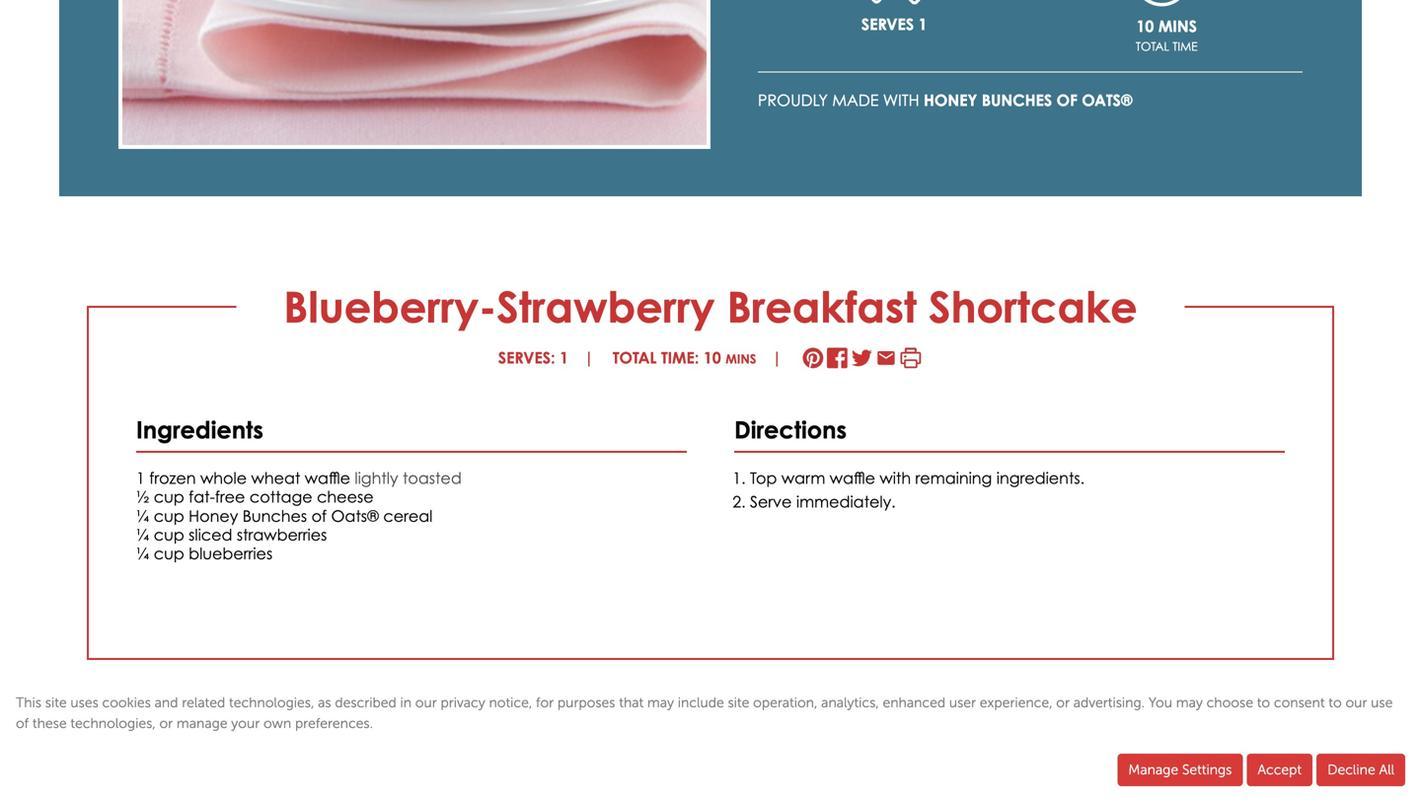 Task type: vqa. For each thing, say whether or not it's contained in the screenshot.
left 1998
no



Task type: describe. For each thing, give the bounding box(es) containing it.
in our
[[400, 695, 437, 711]]

enhanced
[[883, 695, 946, 711]]

wheat
[[251, 469, 300, 488]]

privacy notice
[[441, 695, 529, 711]]

and
[[155, 695, 178, 711]]

accept button
[[1247, 754, 1313, 787]]

3 cup from the top
[[154, 526, 184, 544]]

time
[[1173, 40, 1198, 54]]

2 to from the left
[[1329, 695, 1342, 711]]

serves:
[[498, 348, 555, 367]]

serve
[[750, 493, 792, 512]]

0 horizontal spatial 10
[[704, 348, 721, 367]]

this
[[16, 695, 41, 711]]

with inside proudly made with honey bunches of oats®
[[883, 91, 920, 110]]

site inside , for purposes that may include site operation, analytics, enhanced user experience, or advertising. you may choose to consent to our use of these technologies, or manage your own preferences.
[[728, 695, 750, 711]]

1 ¼ from the top
[[136, 507, 149, 526]]

waffle inside top warm waffle with remaining ingredients. serve immediately.
[[830, 469, 876, 488]]

ingredients.
[[997, 469, 1085, 488]]

serves 1
[[862, 14, 928, 34]]

manage
[[177, 716, 228, 732]]

your
[[231, 716, 260, 732]]

shortcake
[[929, 281, 1138, 333]]

1 for serves 1
[[919, 14, 928, 34]]

operation,
[[753, 695, 818, 711]]

uses
[[70, 695, 99, 711]]

2 may from the left
[[1177, 695, 1203, 711]]

total
[[613, 348, 657, 367]]

0 vertical spatial honey
[[924, 90, 978, 110]]

top warm waffle with remaining ingredients. serve immediately.
[[750, 469, 1085, 512]]

own
[[264, 716, 291, 732]]

3 ¼ from the top
[[136, 545, 149, 563]]

0 horizontal spatial or
[[159, 716, 173, 732]]

made
[[833, 91, 879, 110]]

sliced
[[189, 526, 232, 544]]

this site uses cookies and related technologies, as described in our privacy notice
[[16, 695, 529, 711]]

1 horizontal spatial or
[[1057, 695, 1070, 711]]

, for purposes that may include site operation, analytics, enhanced user experience, or advertising. you may choose to consent to our use of these technologies, or manage your own preferences.
[[16, 695, 1393, 732]]

strawberries
[[237, 526, 327, 544]]

1 cup from the top
[[154, 488, 184, 507]]

,
[[529, 695, 532, 711]]

technologies, inside , for purposes that may include site operation, analytics, enhanced user experience, or advertising. you may choose to consent to our use of these technologies, or manage your own preferences.
[[70, 716, 156, 732]]

whole
[[200, 469, 247, 488]]

1 frozen whole wheat waffle lightly toasted ½ cup fat-free cottage cheese ¼ cup honey bunches of oats® cereal ¼ cup sliced strawberries ¼ cup blueberries
[[136, 469, 462, 563]]

cottage
[[250, 488, 313, 507]]

accept
[[1258, 762, 1302, 778]]

our
[[1346, 695, 1368, 711]]

blueberry-strawberry breakfast shortcake
[[284, 281, 1138, 333]]

blueberries
[[189, 545, 273, 563]]

1 horizontal spatial oats®
[[1082, 90, 1133, 110]]

purposes
[[558, 695, 616, 711]]

cereal
[[383, 507, 433, 526]]

honey bunches of oats logo image
[[1068, 724, 1351, 803]]

breakfast
[[727, 281, 917, 333]]

honey inside 1 frozen whole wheat waffle lightly toasted ½ cup fat-free cottage cheese ¼ cup honey bunches of oats® cereal ¼ cup sliced strawberries ¼ cup blueberries
[[189, 507, 238, 526]]

1 site from the left
[[45, 695, 67, 711]]

10 mins total time
[[1136, 16, 1198, 54]]

with inside top warm waffle with remaining ingredients. serve immediately.
[[880, 469, 911, 488]]

time:
[[661, 348, 699, 367]]

½
[[136, 488, 149, 507]]



Task type: locate. For each thing, give the bounding box(es) containing it.
directions
[[734, 416, 847, 444]]

related
[[182, 695, 225, 711]]

1 horizontal spatial to
[[1329, 695, 1342, 711]]

0 vertical spatial with
[[883, 91, 920, 110]]

cheese
[[317, 488, 374, 507]]

1 vertical spatial mins
[[726, 351, 757, 367]]

you
[[1149, 695, 1173, 711]]

1 horizontal spatial site
[[728, 695, 750, 711]]

cup
[[154, 488, 184, 507], [154, 507, 184, 526], [154, 526, 184, 544], [154, 545, 184, 563]]

1 may from the left
[[648, 695, 674, 711]]

these
[[32, 716, 67, 732]]

0 horizontal spatial mins
[[726, 351, 757, 367]]

cookies
[[102, 695, 151, 711]]

10
[[1137, 16, 1154, 36], [704, 348, 721, 367]]

2 horizontal spatial of
[[1057, 90, 1078, 110]]

1 horizontal spatial honey
[[924, 90, 978, 110]]

0 vertical spatial mins
[[1159, 16, 1197, 36]]

choose
[[1207, 695, 1254, 711]]

1 vertical spatial or
[[159, 716, 173, 732]]

0 horizontal spatial oats®
[[331, 507, 379, 526]]

0 horizontal spatial honey
[[189, 507, 238, 526]]

0 vertical spatial or
[[1057, 695, 1070, 711]]

0 horizontal spatial to
[[1257, 695, 1271, 711]]

1 vertical spatial of
[[312, 507, 327, 526]]

as
[[318, 695, 331, 711]]

strawberry
[[497, 281, 715, 333]]

10 up 'total'
[[1137, 16, 1154, 36]]

manage settings button
[[1118, 754, 1243, 787]]

2 site from the left
[[728, 695, 750, 711]]

0 horizontal spatial waffle
[[305, 469, 350, 488]]

lightly
[[355, 469, 398, 488]]

or left advertising.
[[1057, 695, 1070, 711]]

1 right serves:
[[560, 348, 569, 367]]

top
[[750, 469, 777, 488]]

mins inside 10 mins total time
[[1159, 16, 1197, 36]]

all
[[1380, 762, 1395, 778]]

to left our
[[1329, 695, 1342, 711]]

stand mixer icon image
[[1135, 0, 1200, 6]]

site right include
[[728, 695, 750, 711]]

frozen
[[149, 469, 196, 488]]

or
[[1057, 695, 1070, 711], [159, 716, 173, 732]]

adjust recipe servings element
[[560, 348, 569, 367]]

settings
[[1183, 762, 1232, 778]]

0 vertical spatial bunches
[[982, 90, 1053, 110]]

1 up ½
[[136, 469, 145, 488]]

10 inside 10 mins total time
[[1137, 16, 1154, 36]]

may
[[648, 695, 674, 711], [1177, 695, 1203, 711]]

0 horizontal spatial bunches
[[243, 507, 307, 526]]

decline all button
[[1317, 754, 1406, 787]]

0 horizontal spatial site
[[45, 695, 67, 711]]

experience,
[[980, 695, 1053, 711]]

with
[[883, 91, 920, 110], [880, 469, 911, 488]]

site up the 'these'
[[45, 695, 67, 711]]

1 vertical spatial oats®
[[331, 507, 379, 526]]

decline all
[[1328, 762, 1395, 778]]

1 right the serves
[[919, 14, 928, 34]]

with up immediately.
[[880, 469, 911, 488]]

0 vertical spatial of
[[1057, 90, 1078, 110]]

proudly
[[758, 91, 828, 110]]

technologies, up own
[[229, 695, 314, 711]]

1 horizontal spatial may
[[1177, 695, 1203, 711]]

toasted
[[403, 469, 462, 488]]

0 horizontal spatial of
[[16, 716, 29, 732]]

mins
[[1159, 16, 1197, 36], [726, 351, 757, 367]]

technologies, down the cookies
[[70, 716, 156, 732]]

4 cup from the top
[[154, 545, 184, 563]]

advertising.
[[1074, 695, 1145, 711]]

1 horizontal spatial technologies,
[[229, 695, 314, 711]]

1 inside 1 frozen whole wheat waffle lightly toasted ½ cup fat-free cottage cheese ¼ cup honey bunches of oats® cereal ¼ cup sliced strawberries ¼ cup blueberries
[[136, 469, 145, 488]]

serves
[[862, 14, 914, 34]]

0 horizontal spatial 1
[[136, 469, 145, 488]]

1 horizontal spatial of
[[312, 507, 327, 526]]

waffle inside 1 frozen whole wheat waffle lightly toasted ½ cup fat-free cottage cheese ¼ cup honey bunches of oats® cereal ¼ cup sliced strawberries ¼ cup blueberries
[[305, 469, 350, 488]]

serves: 1
[[498, 348, 569, 367]]

to right choose
[[1257, 695, 1271, 711]]

of
[[1057, 90, 1078, 110], [312, 507, 327, 526], [16, 716, 29, 732]]

¼
[[136, 507, 149, 526], [136, 526, 149, 544], [136, 545, 149, 563]]

honey down serves 1
[[924, 90, 978, 110]]

honey bunches of oats® link
[[924, 90, 1133, 110]]

mins down the blueberry-strawberry breakfast shortcake
[[726, 351, 757, 367]]

blueberry-strawberry breakfast shortcake recipe image
[[118, 0, 711, 149]]

2 vertical spatial of
[[16, 716, 29, 732]]

0 horizontal spatial may
[[648, 695, 674, 711]]

for
[[536, 695, 554, 711]]

0 vertical spatial technologies,
[[229, 695, 314, 711]]

warm
[[782, 469, 826, 488]]

technologies,
[[229, 695, 314, 711], [70, 716, 156, 732]]

may right you
[[1177, 695, 1203, 711]]

use
[[1371, 695, 1393, 711]]

2 cup from the top
[[154, 507, 184, 526]]

site
[[45, 695, 67, 711], [728, 695, 750, 711]]

honey
[[924, 90, 978, 110], [189, 507, 238, 526]]

fat-
[[189, 488, 215, 507]]

analytics,
[[822, 695, 879, 711]]

1 horizontal spatial mins
[[1159, 16, 1197, 36]]

1 for serves: 1
[[560, 348, 569, 367]]

with right made
[[883, 91, 920, 110]]

privacy notice link
[[441, 695, 529, 711]]

utensil icon image
[[862, 0, 927, 5]]

1 vertical spatial 10
[[704, 348, 721, 367]]

1 vertical spatial 1
[[560, 348, 569, 367]]

2 waffle from the left
[[830, 469, 876, 488]]

manage settings
[[1129, 762, 1232, 778]]

1 vertical spatial with
[[880, 469, 911, 488]]

mins up time at the right top
[[1159, 16, 1197, 36]]

include
[[678, 695, 724, 711]]

free
[[215, 488, 245, 507]]

waffle
[[305, 469, 350, 488], [830, 469, 876, 488]]

preferences.
[[295, 716, 373, 732]]

proudly made with honey bunches of oats®
[[758, 90, 1133, 110]]

10 right time:
[[704, 348, 721, 367]]

honey up sliced
[[189, 507, 238, 526]]

1 vertical spatial bunches
[[243, 507, 307, 526]]

blueberry-
[[284, 281, 497, 333]]

1
[[919, 14, 928, 34], [560, 348, 569, 367], [136, 469, 145, 488]]

0 vertical spatial 10
[[1137, 16, 1154, 36]]

2 vertical spatial 1
[[136, 469, 145, 488]]

to
[[1257, 695, 1271, 711], [1329, 695, 1342, 711]]

1 waffle from the left
[[305, 469, 350, 488]]

consent
[[1274, 695, 1325, 711]]

1 horizontal spatial waffle
[[830, 469, 876, 488]]

immediately.
[[797, 493, 896, 512]]

2 horizontal spatial 1
[[919, 14, 928, 34]]

bunches inside 1 frozen whole wheat waffle lightly toasted ½ cup fat-free cottage cheese ¼ cup honey bunches of oats® cereal ¼ cup sliced strawberries ¼ cup blueberries
[[243, 507, 307, 526]]

total time: 10 mins
[[613, 348, 757, 367]]

1 vertical spatial honey
[[189, 507, 238, 526]]

manage
[[1129, 762, 1179, 778]]

waffle up immediately.
[[830, 469, 876, 488]]

that
[[619, 695, 644, 711]]

total
[[1136, 40, 1170, 54]]

oats®
[[1082, 90, 1133, 110], [331, 507, 379, 526]]

1 horizontal spatial 10
[[1137, 16, 1154, 36]]

of inside 1 frozen whole wheat waffle lightly toasted ½ cup fat-free cottage cheese ¼ cup honey bunches of oats® cereal ¼ cup sliced strawberries ¼ cup blueberries
[[312, 507, 327, 526]]

described
[[335, 695, 397, 711]]

mins inside total time: 10 mins
[[726, 351, 757, 367]]

1 horizontal spatial bunches
[[982, 90, 1053, 110]]

0 vertical spatial oats®
[[1082, 90, 1133, 110]]

1 vertical spatial technologies,
[[70, 716, 156, 732]]

remaining
[[916, 469, 992, 488]]

user
[[950, 695, 976, 711]]

or down and at the bottom of the page
[[159, 716, 173, 732]]

oats® inside 1 frozen whole wheat waffle lightly toasted ½ cup fat-free cottage cheese ¼ cup honey bunches of oats® cereal ¼ cup sliced strawberries ¼ cup blueberries
[[331, 507, 379, 526]]

of inside , for purposes that may include site operation, analytics, enhanced user experience, or advertising. you may choose to consent to our use of these technologies, or manage your own preferences.
[[16, 716, 29, 732]]

0 horizontal spatial technologies,
[[70, 716, 156, 732]]

ingredients
[[136, 416, 270, 444]]

bunches
[[982, 90, 1053, 110], [243, 507, 307, 526]]

0 vertical spatial 1
[[919, 14, 928, 34]]

1 horizontal spatial 1
[[560, 348, 569, 367]]

may right the that on the bottom of the page
[[648, 695, 674, 711]]

decline
[[1328, 762, 1376, 778]]

2 ¼ from the top
[[136, 526, 149, 544]]

1 to from the left
[[1257, 695, 1271, 711]]

waffle up cheese
[[305, 469, 350, 488]]



